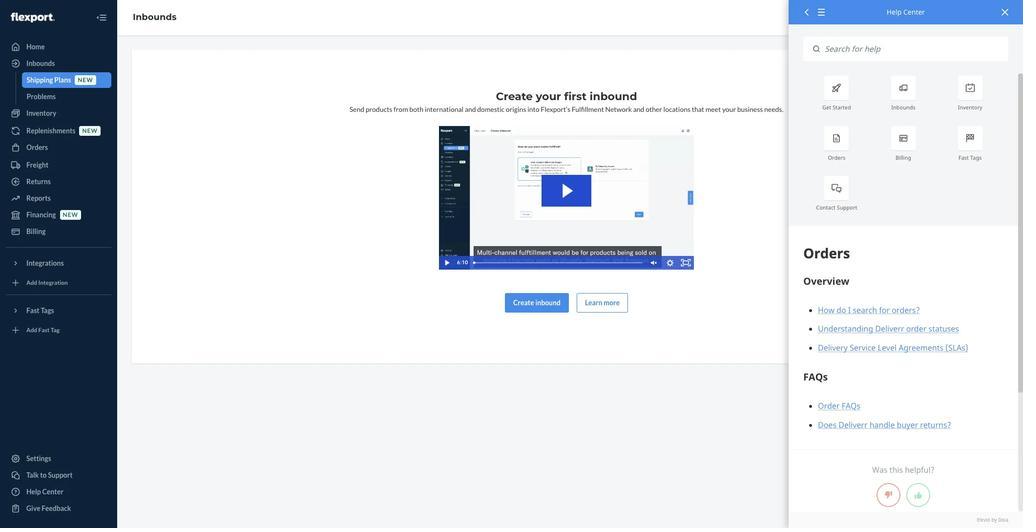 Task type: vqa. For each thing, say whether or not it's contained in the screenshot.
Create inbound button
yes



Task type: locate. For each thing, give the bounding box(es) containing it.
by
[[992, 516, 998, 523]]

new up orders link
[[82, 127, 98, 135]]

financing
[[26, 211, 56, 219]]

2 horizontal spatial inbounds
[[892, 104, 916, 111]]

0 vertical spatial add
[[26, 279, 37, 287]]

billing
[[896, 154, 912, 161], [26, 227, 46, 236]]

shipping
[[27, 76, 53, 84]]

help center down to
[[26, 488, 63, 496]]

your up flexport's
[[536, 90, 561, 103]]

0 vertical spatial fast
[[959, 154, 969, 161]]

needs.
[[765, 105, 784, 113]]

center
[[904, 7, 926, 17], [42, 488, 63, 496]]

send
[[350, 105, 365, 113]]

1 vertical spatial billing
[[26, 227, 46, 236]]

0 vertical spatial help center
[[887, 7, 926, 17]]

create inbound
[[513, 298, 561, 307]]

inbounds link
[[133, 12, 177, 23], [6, 56, 111, 71]]

1 add from the top
[[26, 279, 37, 287]]

locations
[[664, 105, 691, 113]]

1 vertical spatial create
[[513, 298, 534, 307]]

1 horizontal spatial fast tags
[[959, 154, 982, 161]]

1 vertical spatial your
[[723, 105, 736, 113]]

add
[[26, 279, 37, 287], [26, 327, 37, 334]]

reports link
[[6, 191, 111, 206]]

1 vertical spatial new
[[82, 127, 98, 135]]

0 vertical spatial tags
[[971, 154, 982, 161]]

replenishments
[[26, 127, 75, 135]]

domestic
[[478, 105, 505, 113]]

learn
[[585, 298, 603, 307]]

inbound
[[590, 90, 637, 103], [536, 298, 561, 307]]

create inside create your first inbound send products from both international and domestic origins into flexport's fulfillment network and other locations that meet your business needs.
[[496, 90, 533, 103]]

1 horizontal spatial inventory
[[959, 104, 983, 111]]

integrations button
[[6, 256, 111, 271]]

create for your
[[496, 90, 533, 103]]

to
[[40, 471, 47, 479]]

inbounds
[[133, 12, 177, 23], [26, 59, 55, 67], [892, 104, 916, 111]]

more
[[604, 298, 620, 307]]

tags inside dropdown button
[[41, 306, 54, 315]]

video element
[[439, 126, 694, 270]]

1 horizontal spatial your
[[723, 105, 736, 113]]

1 vertical spatial support
[[48, 471, 73, 479]]

your
[[536, 90, 561, 103], [723, 105, 736, 113]]

settings link
[[6, 451, 111, 467]]

1 vertical spatial inbounds link
[[6, 56, 111, 71]]

help
[[887, 7, 902, 17], [26, 488, 41, 496]]

2 vertical spatial fast
[[38, 327, 50, 334]]

0 horizontal spatial billing
[[26, 227, 46, 236]]

inbound up network
[[590, 90, 637, 103]]

that
[[692, 105, 705, 113]]

billing inside "link"
[[26, 227, 46, 236]]

1 vertical spatial help
[[26, 488, 41, 496]]

1 vertical spatial add
[[26, 327, 37, 334]]

0 vertical spatial new
[[78, 76, 93, 84]]

support inside button
[[48, 471, 73, 479]]

2 add from the top
[[26, 327, 37, 334]]

0 vertical spatial billing
[[896, 154, 912, 161]]

integrations
[[26, 259, 64, 267]]

learn more button
[[577, 293, 628, 313]]

problems link
[[22, 89, 111, 105]]

1 horizontal spatial help
[[887, 7, 902, 17]]

0 vertical spatial create
[[496, 90, 533, 103]]

tags
[[971, 154, 982, 161], [41, 306, 54, 315]]

center down talk to support
[[42, 488, 63, 496]]

network
[[606, 105, 632, 113]]

fast
[[959, 154, 969, 161], [26, 306, 39, 315], [38, 327, 50, 334]]

from
[[394, 105, 408, 113]]

returns link
[[6, 174, 111, 190]]

0 horizontal spatial help
[[26, 488, 41, 496]]

inventory
[[959, 104, 983, 111], [26, 109, 56, 117]]

1 vertical spatial inbounds
[[26, 59, 55, 67]]

1 and from the left
[[465, 105, 476, 113]]

0 horizontal spatial help center
[[26, 488, 63, 496]]

billing link
[[6, 224, 111, 239]]

help up "search" search field
[[887, 7, 902, 17]]

0 horizontal spatial fast tags
[[26, 306, 54, 315]]

fast inside fast tags dropdown button
[[26, 306, 39, 315]]

new down reports link
[[63, 211, 78, 219]]

0 horizontal spatial inbounds
[[26, 59, 55, 67]]

1 horizontal spatial and
[[634, 105, 645, 113]]

0 vertical spatial your
[[536, 90, 561, 103]]

0 vertical spatial center
[[904, 7, 926, 17]]

0 horizontal spatial your
[[536, 90, 561, 103]]

1 horizontal spatial billing
[[896, 154, 912, 161]]

and
[[465, 105, 476, 113], [634, 105, 645, 113]]

your right "meet"
[[723, 105, 736, 113]]

0 horizontal spatial support
[[48, 471, 73, 479]]

1 vertical spatial tags
[[41, 306, 54, 315]]

add integration
[[26, 279, 68, 287]]

inbound left 'learn' on the right of the page
[[536, 298, 561, 307]]

help center
[[887, 7, 926, 17], [26, 488, 63, 496]]

products
[[366, 105, 393, 113]]

learn more
[[585, 298, 620, 307]]

add inside add integration link
[[26, 279, 37, 287]]

0 vertical spatial inbounds link
[[133, 12, 177, 23]]

home
[[26, 43, 45, 51]]

dixa
[[999, 516, 1009, 523]]

support
[[837, 204, 858, 211], [48, 471, 73, 479]]

new for financing
[[63, 211, 78, 219]]

add inside add fast tag link
[[26, 327, 37, 334]]

and left domestic
[[465, 105, 476, 113]]

1 vertical spatial fast
[[26, 306, 39, 315]]

1 horizontal spatial tags
[[971, 154, 982, 161]]

fast tags button
[[6, 303, 111, 319]]

1 horizontal spatial inbounds link
[[133, 12, 177, 23]]

1 vertical spatial orders
[[828, 154, 846, 161]]

1 horizontal spatial inbounds
[[133, 12, 177, 23]]

center up "search" search field
[[904, 7, 926, 17]]

support right contact
[[837, 204, 858, 211]]

freight link
[[6, 157, 111, 173]]

0 horizontal spatial inbound
[[536, 298, 561, 307]]

1 horizontal spatial orders
[[828, 154, 846, 161]]

0 horizontal spatial and
[[465, 105, 476, 113]]

fast tags inside fast tags dropdown button
[[26, 306, 54, 315]]

shipping plans
[[27, 76, 71, 84]]

Search search field
[[820, 37, 1009, 61]]

0 vertical spatial orders
[[26, 143, 48, 151]]

0 vertical spatial support
[[837, 204, 858, 211]]

plans
[[54, 76, 71, 84]]

give feedback
[[26, 504, 71, 513]]

new right plans on the left
[[78, 76, 93, 84]]

and left other
[[634, 105, 645, 113]]

1 horizontal spatial inbound
[[590, 90, 637, 103]]

orders
[[26, 143, 48, 151], [828, 154, 846, 161]]

this
[[890, 465, 903, 475]]

returns
[[26, 177, 51, 186]]

elevio
[[977, 516, 991, 523]]

1 vertical spatial help center
[[26, 488, 63, 496]]

1 vertical spatial center
[[42, 488, 63, 496]]

add fast tag link
[[6, 322, 111, 338]]

fast tags
[[959, 154, 982, 161], [26, 306, 54, 315]]

video thumbnail image
[[439, 126, 694, 270], [439, 126, 694, 270]]

reports
[[26, 194, 51, 202]]

add for add fast tag
[[26, 327, 37, 334]]

add left the tag
[[26, 327, 37, 334]]

help up give
[[26, 488, 41, 496]]

create
[[496, 90, 533, 103], [513, 298, 534, 307]]

2 vertical spatial inbounds
[[892, 104, 916, 111]]

talk to support button
[[6, 468, 111, 483]]

feedback
[[42, 504, 71, 513]]

first
[[564, 90, 587, 103]]

add left integration
[[26, 279, 37, 287]]

1 horizontal spatial center
[[904, 7, 926, 17]]

support down settings link
[[48, 471, 73, 479]]

freight
[[26, 161, 48, 169]]

helpful?
[[906, 465, 935, 475]]

new
[[78, 76, 93, 84], [82, 127, 98, 135], [63, 211, 78, 219]]

create your first inbound send products from both international and domestic origins into flexport's fulfillment network and other locations that meet your business needs.
[[350, 90, 784, 113]]

give feedback button
[[6, 501, 111, 516]]

0 horizontal spatial tags
[[41, 306, 54, 315]]

0 vertical spatial inbound
[[590, 90, 637, 103]]

create inbound button
[[505, 293, 569, 313]]

1 vertical spatial inbound
[[536, 298, 561, 307]]

help center up "search" search field
[[887, 7, 926, 17]]

into
[[528, 105, 540, 113]]

add fast tag
[[26, 327, 60, 334]]

other
[[646, 105, 663, 113]]

create inside button
[[513, 298, 534, 307]]

1 vertical spatial fast tags
[[26, 306, 54, 315]]

2 vertical spatial new
[[63, 211, 78, 219]]

talk
[[26, 471, 39, 479]]



Task type: describe. For each thing, give the bounding box(es) containing it.
inventory link
[[6, 106, 111, 121]]

origins
[[506, 105, 526, 113]]

problems
[[27, 92, 56, 101]]

inbound inside create your first inbound send products from both international and domestic origins into flexport's fulfillment network and other locations that meet your business needs.
[[590, 90, 637, 103]]

meet
[[706, 105, 721, 113]]

give
[[26, 504, 40, 513]]

0 horizontal spatial orders
[[26, 143, 48, 151]]

get
[[823, 104, 832, 111]]

1 horizontal spatial support
[[837, 204, 858, 211]]

0 vertical spatial inbounds
[[133, 12, 177, 23]]

0 horizontal spatial center
[[42, 488, 63, 496]]

home link
[[6, 39, 111, 55]]

fulfillment
[[572, 105, 604, 113]]

2 and from the left
[[634, 105, 645, 113]]

tag
[[51, 327, 60, 334]]

settings
[[26, 454, 51, 463]]

get started
[[823, 104, 852, 111]]

talk to support
[[26, 471, 73, 479]]

both
[[410, 105, 424, 113]]

was this helpful?
[[873, 465, 935, 475]]

close navigation image
[[96, 12, 107, 23]]

add for add integration
[[26, 279, 37, 287]]

0 horizontal spatial inbounds link
[[6, 56, 111, 71]]

international
[[425, 105, 464, 113]]

inbound inside button
[[536, 298, 561, 307]]

orders link
[[6, 140, 111, 155]]

contact
[[817, 204, 836, 211]]

fast inside add fast tag link
[[38, 327, 50, 334]]

flexport's
[[541, 105, 571, 113]]

create for inbound
[[513, 298, 534, 307]]

0 vertical spatial help
[[887, 7, 902, 17]]

0 horizontal spatial inventory
[[26, 109, 56, 117]]

business
[[738, 105, 763, 113]]

0 vertical spatial fast tags
[[959, 154, 982, 161]]

was
[[873, 465, 888, 475]]

contact support
[[817, 204, 858, 211]]

1 horizontal spatial help center
[[887, 7, 926, 17]]

started
[[833, 104, 852, 111]]

new for replenishments
[[82, 127, 98, 135]]

flexport logo image
[[11, 13, 55, 22]]

integration
[[38, 279, 68, 287]]

elevio by dixa link
[[804, 516, 1009, 523]]

add integration link
[[6, 275, 111, 291]]

elevio by dixa
[[977, 516, 1009, 523]]

help center link
[[6, 484, 111, 500]]

new for shipping plans
[[78, 76, 93, 84]]



